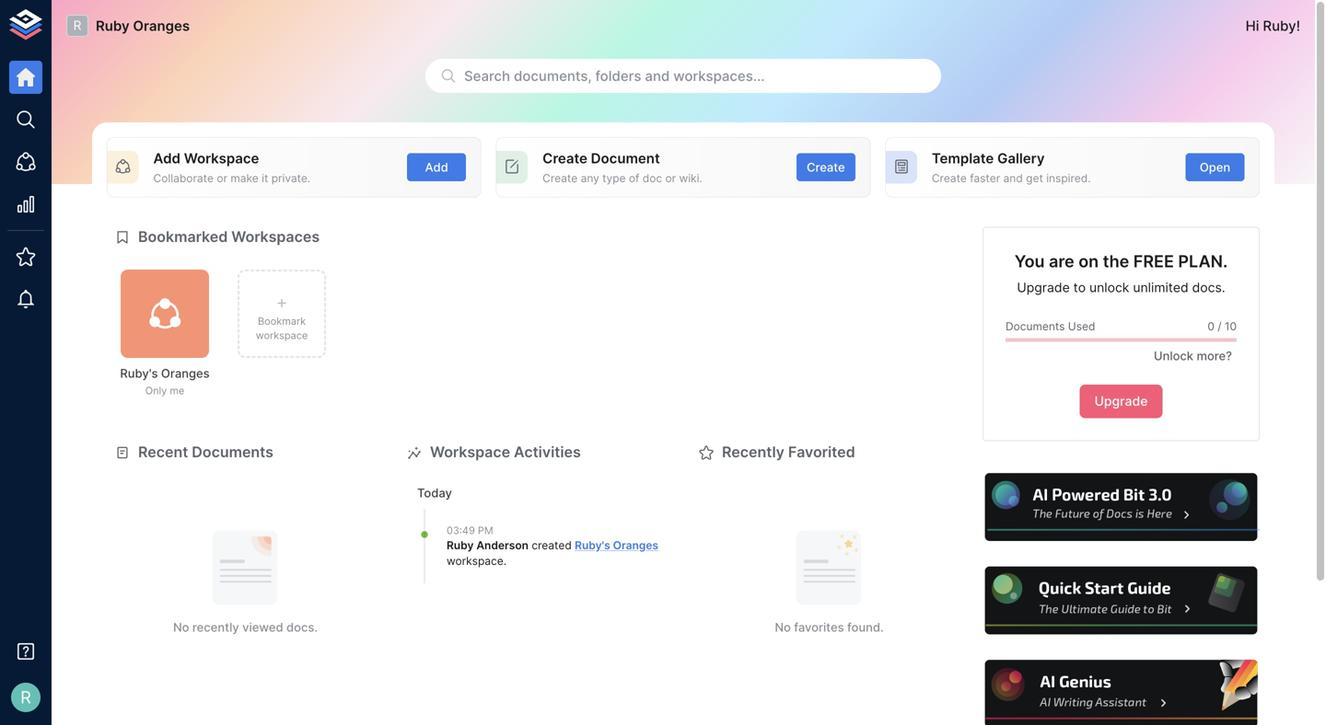 Task type: describe. For each thing, give the bounding box(es) containing it.
no favorites found.
[[775, 621, 884, 635]]

1 horizontal spatial documents
[[1006, 320, 1065, 334]]

viewed
[[242, 621, 283, 635]]

and inside "button"
[[645, 68, 670, 84]]

1 help image from the top
[[983, 471, 1260, 544]]

template gallery create faster and get inspired.
[[932, 150, 1091, 185]]

open button
[[1186, 153, 1245, 182]]

doc
[[643, 172, 662, 185]]

workspace inside add workspace collaborate or make it private.
[[184, 150, 259, 167]]

add button
[[407, 153, 466, 182]]

03:49
[[447, 525, 475, 537]]

add for add
[[425, 160, 448, 174]]

found.
[[847, 621, 884, 635]]

2 help image from the top
[[983, 565, 1260, 638]]

unlock
[[1090, 280, 1130, 296]]

you are on the free plan. upgrade to unlock unlimited docs.
[[1015, 252, 1228, 296]]

ruby inside 03:49 pm ruby anderson created ruby's oranges workspace .
[[447, 539, 474, 553]]

gallery
[[998, 150, 1045, 167]]

03:49 pm ruby anderson created ruby's oranges workspace .
[[447, 525, 659, 568]]

on
[[1079, 252, 1099, 272]]

pm
[[478, 525, 493, 537]]

unlock more?
[[1154, 349, 1232, 363]]

recent documents
[[138, 444, 273, 462]]

no for recent
[[173, 621, 189, 635]]

0 / 10
[[1208, 320, 1237, 334]]

the
[[1103, 252, 1130, 272]]

upgrade inside button
[[1095, 394, 1148, 410]]

folders
[[595, 68, 641, 84]]

document
[[591, 150, 660, 167]]

or inside add workspace collaborate or make it private.
[[217, 172, 227, 185]]

0 horizontal spatial docs.
[[286, 621, 318, 635]]

any
[[581, 172, 599, 185]]

no recently viewed docs.
[[173, 621, 318, 635]]

of
[[629, 172, 640, 185]]

bookmarked workspaces
[[138, 228, 320, 246]]

you
[[1015, 252, 1045, 272]]

ruby's inside 03:49 pm ruby anderson created ruby's oranges workspace .
[[575, 539, 610, 553]]

upgrade inside 'you are on the free plan. upgrade to unlock unlimited docs.'
[[1017, 280, 1070, 296]]

type
[[603, 172, 626, 185]]

search documents, folders and workspaces... button
[[426, 59, 941, 93]]

ruby's oranges link
[[575, 539, 659, 553]]

activities
[[514, 444, 581, 462]]

anderson
[[476, 539, 529, 553]]

0
[[1208, 320, 1215, 334]]

wiki.
[[679, 172, 703, 185]]

ruby oranges
[[96, 18, 190, 34]]

2 horizontal spatial ruby
[[1263, 18, 1296, 34]]

documents,
[[514, 68, 592, 84]]

create inside 'template gallery create faster and get inspired.'
[[932, 172, 967, 185]]

me
[[170, 385, 184, 397]]

hi ruby !
[[1246, 18, 1301, 34]]

created
[[532, 539, 572, 553]]

no for recently
[[775, 621, 791, 635]]

documents used
[[1006, 320, 1096, 334]]

or inside create document create any type of doc or wiki.
[[665, 172, 676, 185]]

add workspace collaborate or make it private.
[[153, 150, 311, 185]]

10
[[1225, 320, 1237, 334]]

workspace inside button
[[256, 330, 308, 342]]

bookmarked
[[138, 228, 228, 246]]



Task type: locate. For each thing, give the bounding box(es) containing it.
ruby's right 'created'
[[575, 539, 610, 553]]

docs.
[[1192, 280, 1226, 296], [286, 621, 318, 635]]

0 horizontal spatial ruby
[[96, 18, 130, 34]]

get
[[1026, 172, 1043, 185]]

documents left used
[[1006, 320, 1065, 334]]

workspace down bookmark
[[256, 330, 308, 342]]

0 vertical spatial documents
[[1006, 320, 1065, 334]]

and
[[645, 68, 670, 84], [1004, 172, 1023, 185]]

progress bar
[[1006, 338, 1237, 342]]

unlock more? button
[[1144, 342, 1237, 370]]

workspace
[[256, 330, 308, 342], [447, 555, 504, 568]]

2 vertical spatial oranges
[[613, 539, 659, 553]]

r button
[[6, 678, 46, 718]]

0 horizontal spatial r
[[20, 688, 31, 708]]

2 no from the left
[[775, 621, 791, 635]]

workspace down anderson
[[447, 555, 504, 568]]

3 help image from the top
[[983, 658, 1260, 726]]

add for add workspace collaborate or make it private.
[[153, 150, 181, 167]]

0 horizontal spatial ruby's
[[120, 367, 158, 381]]

and down gallery
[[1004, 172, 1023, 185]]

upgrade down you
[[1017, 280, 1070, 296]]

create
[[543, 150, 588, 167], [807, 160, 845, 174], [543, 172, 578, 185], [932, 172, 967, 185]]

1 vertical spatial and
[[1004, 172, 1023, 185]]

1 vertical spatial help image
[[983, 565, 1260, 638]]

it
[[262, 172, 268, 185]]

1 horizontal spatial workspace
[[430, 444, 510, 462]]

unlock
[[1154, 349, 1194, 363]]

or
[[217, 172, 227, 185], [665, 172, 676, 185]]

0 vertical spatial help image
[[983, 471, 1260, 544]]

docs. right viewed
[[286, 621, 318, 635]]

0 vertical spatial r
[[73, 18, 81, 33]]

recently favorited
[[722, 444, 855, 462]]

1 vertical spatial documents
[[192, 444, 273, 462]]

upgrade
[[1017, 280, 1070, 296], [1095, 394, 1148, 410]]

workspace inside 03:49 pm ruby anderson created ruby's oranges workspace .
[[447, 555, 504, 568]]

create button
[[797, 153, 856, 182]]

faster
[[970, 172, 1000, 185]]

0 horizontal spatial add
[[153, 150, 181, 167]]

ruby's
[[120, 367, 158, 381], [575, 539, 610, 553]]

create document create any type of doc or wiki.
[[543, 150, 703, 185]]

0 horizontal spatial workspace
[[184, 150, 259, 167]]

0 vertical spatial oranges
[[133, 18, 190, 34]]

no left favorites
[[775, 621, 791, 635]]

oranges
[[133, 18, 190, 34], [161, 367, 210, 381], [613, 539, 659, 553]]

and inside 'template gallery create faster and get inspired.'
[[1004, 172, 1023, 185]]

recently
[[192, 621, 239, 635]]

workspaces
[[231, 228, 320, 246]]

add inside add workspace collaborate or make it private.
[[153, 150, 181, 167]]

search
[[464, 68, 510, 84]]

ruby
[[96, 18, 130, 34], [1263, 18, 1296, 34], [447, 539, 474, 553]]

workspace up today
[[430, 444, 510, 462]]

1 vertical spatial workspace
[[430, 444, 510, 462]]

documents
[[1006, 320, 1065, 334], [192, 444, 273, 462]]

hi
[[1246, 18, 1259, 34]]

bookmark workspace button
[[238, 270, 326, 358]]

r inside button
[[20, 688, 31, 708]]

private.
[[271, 172, 311, 185]]

2 vertical spatial help image
[[983, 658, 1260, 726]]

help image
[[983, 471, 1260, 544], [983, 565, 1260, 638], [983, 658, 1260, 726]]

1 horizontal spatial no
[[775, 621, 791, 635]]

0 horizontal spatial no
[[173, 621, 189, 635]]

oranges for ruby's oranges only me
[[161, 367, 210, 381]]

1 vertical spatial ruby's
[[575, 539, 610, 553]]

used
[[1068, 320, 1096, 334]]

0 horizontal spatial and
[[645, 68, 670, 84]]

collaborate
[[153, 172, 214, 185]]

1 vertical spatial r
[[20, 688, 31, 708]]

0 vertical spatial ruby's
[[120, 367, 158, 381]]

oranges for ruby oranges
[[133, 18, 190, 34]]

upgrade button
[[1080, 385, 1163, 419]]

make
[[231, 172, 259, 185]]

1 horizontal spatial ruby
[[447, 539, 474, 553]]

docs. down plan.
[[1192, 280, 1226, 296]]

unlimited
[[1133, 280, 1189, 296]]

1 horizontal spatial upgrade
[[1095, 394, 1148, 410]]

1 horizontal spatial and
[[1004, 172, 1023, 185]]

bookmark
[[258, 316, 306, 328]]

oranges inside 03:49 pm ruby anderson created ruby's oranges workspace .
[[613, 539, 659, 553]]

1 vertical spatial oranges
[[161, 367, 210, 381]]

0 vertical spatial docs.
[[1192, 280, 1226, 296]]

1 no from the left
[[173, 621, 189, 635]]

1 vertical spatial docs.
[[286, 621, 318, 635]]

1 horizontal spatial r
[[73, 18, 81, 33]]

2 or from the left
[[665, 172, 676, 185]]

1 horizontal spatial workspace
[[447, 555, 504, 568]]

to
[[1074, 280, 1086, 296]]

plan.
[[1178, 252, 1228, 272]]

0 horizontal spatial or
[[217, 172, 227, 185]]

ruby's up only
[[120, 367, 158, 381]]

or left make
[[217, 172, 227, 185]]

search documents, folders and workspaces...
[[464, 68, 765, 84]]

add inside button
[[425, 160, 448, 174]]

0 vertical spatial and
[[645, 68, 670, 84]]

recent
[[138, 444, 188, 462]]

0 vertical spatial upgrade
[[1017, 280, 1070, 296]]

today
[[417, 486, 452, 501]]

!
[[1296, 18, 1301, 34]]

upgrade down the unlock more? button
[[1095, 394, 1148, 410]]

0 horizontal spatial documents
[[192, 444, 273, 462]]

1 or from the left
[[217, 172, 227, 185]]

favorites
[[794, 621, 844, 635]]

/
[[1218, 320, 1222, 334]]

1 horizontal spatial or
[[665, 172, 676, 185]]

no
[[173, 621, 189, 635], [775, 621, 791, 635]]

workspace
[[184, 150, 259, 167], [430, 444, 510, 462]]

1 horizontal spatial add
[[425, 160, 448, 174]]

r
[[73, 18, 81, 33], [20, 688, 31, 708]]

1 vertical spatial upgrade
[[1095, 394, 1148, 410]]

inspired.
[[1046, 172, 1091, 185]]

workspace activities
[[430, 444, 581, 462]]

more?
[[1197, 349, 1232, 363]]

create inside button
[[807, 160, 845, 174]]

1 horizontal spatial ruby's
[[575, 539, 610, 553]]

favorited
[[788, 444, 855, 462]]

and right folders
[[645, 68, 670, 84]]

template
[[932, 150, 994, 167]]

0 vertical spatial workspace
[[184, 150, 259, 167]]

workspaces...
[[674, 68, 765, 84]]

ruby's inside ruby's oranges only me
[[120, 367, 158, 381]]

workspace up make
[[184, 150, 259, 167]]

0 horizontal spatial workspace
[[256, 330, 308, 342]]

oranges inside ruby's oranges only me
[[161, 367, 210, 381]]

recently
[[722, 444, 785, 462]]

ruby's oranges only me
[[120, 367, 210, 397]]

.
[[504, 555, 507, 568]]

free
[[1134, 252, 1174, 272]]

add
[[153, 150, 181, 167], [425, 160, 448, 174]]

or right doc
[[665, 172, 676, 185]]

1 horizontal spatial docs.
[[1192, 280, 1226, 296]]

are
[[1049, 252, 1075, 272]]

only
[[145, 385, 167, 397]]

0 horizontal spatial upgrade
[[1017, 280, 1070, 296]]

docs. inside 'you are on the free plan. upgrade to unlock unlimited docs.'
[[1192, 280, 1226, 296]]

0 vertical spatial workspace
[[256, 330, 308, 342]]

documents right recent
[[192, 444, 273, 462]]

open
[[1200, 160, 1231, 174]]

1 vertical spatial workspace
[[447, 555, 504, 568]]

no left recently
[[173, 621, 189, 635]]

bookmark workspace
[[256, 316, 308, 342]]



Task type: vqa. For each thing, say whether or not it's contained in the screenshot.


